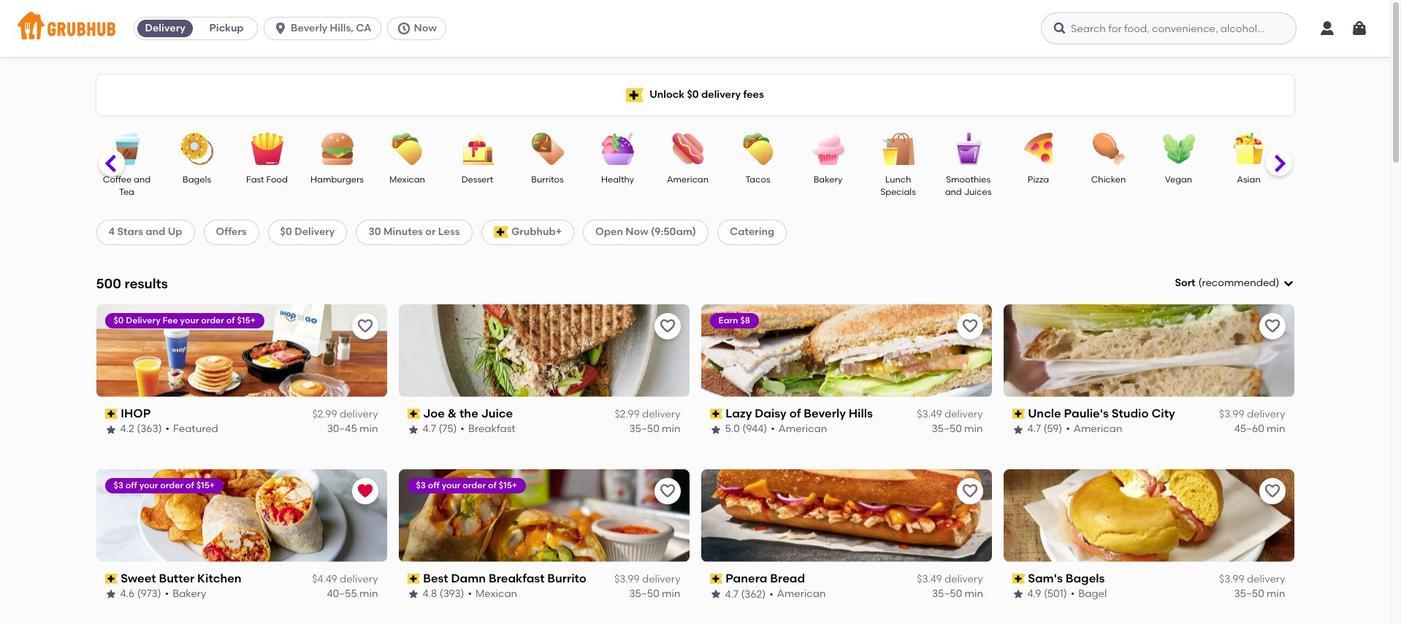 Task type: locate. For each thing, give the bounding box(es) containing it.
40–55 min
[[327, 589, 378, 601]]

mexican image
[[382, 133, 433, 165]]

$3.99
[[1220, 409, 1245, 421], [615, 574, 640, 586], [1220, 574, 1245, 586]]

catering
[[730, 226, 775, 238]]

sam's bagels
[[1029, 572, 1105, 586]]

star icon image left 4.7 (59)
[[1013, 424, 1024, 436]]

now right open at top left
[[626, 226, 649, 238]]

• for best damn breakfast burrito
[[468, 589, 472, 601]]

your right fee in the bottom of the page
[[180, 316, 199, 326]]

30–45 min
[[327, 423, 378, 436]]

subscription pass image left sweet
[[105, 574, 118, 585]]

0 horizontal spatial $3 off your order of $15+
[[114, 481, 215, 491]]

1 horizontal spatial mexican
[[476, 589, 518, 601]]

subscription pass image for ihop
[[105, 409, 118, 420]]

bagel
[[1079, 589, 1108, 601]]

0 vertical spatial and
[[134, 175, 151, 185]]

45–60
[[1235, 423, 1265, 436]]

healthy
[[602, 175, 634, 185]]

2 $3 from the left
[[416, 481, 426, 491]]

• right (75)
[[461, 423, 465, 436]]

0 horizontal spatial svg image
[[397, 21, 411, 36]]

2 horizontal spatial svg image
[[1283, 278, 1295, 290]]

save this restaurant image
[[659, 318, 676, 335], [962, 318, 979, 335], [1264, 318, 1282, 335], [659, 483, 676, 500], [962, 483, 979, 500]]

bagels down bagels image
[[183, 175, 211, 185]]

$3 off your order of $15+
[[114, 481, 215, 491], [416, 481, 518, 491]]

$2.99 delivery for ihop
[[312, 409, 378, 421]]

1 horizontal spatial order
[[201, 316, 224, 326]]

1 horizontal spatial off
[[428, 481, 440, 491]]

$0 delivery
[[280, 226, 335, 238]]

(501)
[[1044, 589, 1068, 601]]

open
[[596, 226, 623, 238]]

• down sam's bagels
[[1071, 589, 1075, 601]]

of down • breakfast
[[488, 481, 497, 491]]

star icon image for joe & the juice
[[407, 424, 419, 436]]

pickup
[[209, 22, 244, 34]]

$0 right unlock
[[687, 88, 699, 101]]

• for lazy daisy of beverly hills
[[771, 423, 775, 436]]

2 $2.99 from the left
[[615, 409, 640, 421]]

1 $3.49 from the top
[[917, 409, 943, 421]]

1 $3 from the left
[[114, 481, 124, 491]]

delivery left pickup
[[145, 22, 185, 34]]

0 horizontal spatial $3
[[114, 481, 124, 491]]

star icon image left 4.9
[[1013, 589, 1024, 601]]

0 horizontal spatial bakery
[[173, 589, 206, 601]]

$3.49 delivery
[[917, 409, 983, 421], [917, 574, 983, 586]]

Search for food, convenience, alcohol... search field
[[1042, 12, 1297, 45]]

min
[[360, 423, 378, 436], [662, 423, 681, 436], [965, 423, 983, 436], [1268, 423, 1286, 436], [360, 589, 378, 601], [662, 589, 681, 601], [965, 589, 983, 601], [1268, 589, 1286, 601]]

4.7 for uncle paulie's studio city
[[1028, 423, 1042, 436]]

chicken image
[[1084, 133, 1135, 165]]

star icon image left 5.0
[[710, 424, 722, 436]]

0 horizontal spatial svg image
[[273, 21, 288, 36]]

healthy image
[[592, 133, 644, 165]]

2 off from the left
[[428, 481, 440, 491]]

35–50 for burrito
[[630, 589, 660, 601]]

recommended
[[1203, 277, 1277, 289]]

$15+ for best damn breakfast burrito
[[499, 481, 518, 491]]

0 horizontal spatial grubhub plus flag logo image
[[494, 227, 509, 239]]

beverly left 'hills,'
[[291, 22, 328, 34]]

off down 4.7 (75)
[[428, 481, 440, 491]]

• mexican
[[468, 589, 518, 601]]

city
[[1152, 407, 1176, 421]]

tacos image
[[733, 133, 784, 165]]

fast
[[246, 175, 264, 185]]

star icon image left 4.7 (75)
[[407, 424, 419, 436]]

• for sweet butter kitchen
[[165, 589, 169, 601]]

30–45
[[327, 423, 357, 436]]

1 horizontal spatial svg image
[[1053, 21, 1068, 36]]

0 horizontal spatial $15+
[[196, 481, 215, 491]]

star icon image for panera bread
[[710, 589, 722, 601]]

order
[[201, 316, 224, 326], [160, 481, 184, 491], [463, 481, 486, 491]]

mexican down best damn breakfast burrito
[[476, 589, 518, 601]]

• bagel
[[1071, 589, 1108, 601]]

$3 off your order of $15+ down (75)
[[416, 481, 518, 491]]

joe & the juice logo image
[[399, 305, 690, 397]]

delivery for joe & the juice
[[642, 409, 681, 421]]

off down 4.2
[[126, 481, 137, 491]]

(944)
[[743, 423, 768, 436]]

1 vertical spatial mexican
[[476, 589, 518, 601]]

$3 for best
[[416, 481, 426, 491]]

subscription pass image left the ihop at the left bottom of the page
[[105, 409, 118, 420]]

$15+
[[237, 316, 256, 326], [196, 481, 215, 491], [499, 481, 518, 491]]

4.9 (501)
[[1028, 589, 1068, 601]]

4.7 down 'joe'
[[423, 423, 436, 436]]

4.7 down panera
[[725, 589, 739, 601]]

0 horizontal spatial now
[[414, 22, 437, 34]]

lazy daisy of beverly hills logo image
[[701, 305, 992, 397]]

1 horizontal spatial svg image
[[1319, 20, 1337, 37]]

0 horizontal spatial your
[[139, 481, 158, 491]]

lazy daisy of beverly hills
[[726, 407, 873, 421]]

4.7 (75)
[[423, 423, 457, 436]]

breakfast down juice
[[468, 423, 516, 436]]

mexican down mexican image
[[390, 175, 425, 185]]

2 $3 off your order of $15+ from the left
[[416, 481, 518, 491]]

subscription pass image for joe & the juice
[[407, 409, 420, 420]]

your down (75)
[[442, 481, 461, 491]]

1 vertical spatial and
[[946, 187, 962, 198]]

0 vertical spatial mexican
[[390, 175, 425, 185]]

order for best damn breakfast burrito
[[463, 481, 486, 491]]

smoothies
[[946, 175, 991, 185]]

30
[[369, 226, 381, 238]]

35–50
[[630, 423, 660, 436], [932, 423, 962, 436], [630, 589, 660, 601], [932, 589, 962, 601], [1235, 589, 1265, 601]]

subscription pass image left uncle
[[1013, 409, 1026, 420]]

(362)
[[741, 589, 766, 601]]

1 vertical spatial delivery
[[295, 226, 335, 238]]

and inside coffee and tea
[[134, 175, 151, 185]]

bakery down sweet butter kitchen
[[173, 589, 206, 601]]

unlock
[[650, 88, 685, 101]]

svg image inside now button
[[397, 21, 411, 36]]

0 vertical spatial bakery
[[814, 175, 843, 185]]

2 $3.49 delivery from the top
[[917, 574, 983, 586]]

$3.99 delivery for burrito
[[615, 574, 681, 586]]

0 horizontal spatial save this restaurant image
[[356, 318, 374, 335]]

of
[[226, 316, 235, 326], [790, 407, 801, 421], [186, 481, 194, 491], [488, 481, 497, 491]]

2 horizontal spatial $0
[[687, 88, 699, 101]]

american down uncle paulie's studio city on the bottom right
[[1074, 423, 1123, 436]]

delivery for sweet butter kitchen
[[340, 574, 378, 586]]

$3.99 delivery for city
[[1220, 409, 1286, 421]]

2 horizontal spatial 4.7
[[1028, 423, 1042, 436]]

(
[[1199, 277, 1203, 289]]

dessert image
[[452, 133, 503, 165]]

• for uncle paulie's studio city
[[1067, 423, 1071, 436]]

1 off from the left
[[126, 481, 137, 491]]

4.6
[[120, 589, 135, 601]]

american down lazy daisy of beverly hills
[[779, 423, 828, 436]]

2 $2.99 delivery from the left
[[615, 409, 681, 421]]

and for coffee and tea
[[134, 175, 151, 185]]

• down panera bread
[[770, 589, 774, 601]]

• for ihop
[[166, 423, 170, 436]]

best
[[423, 572, 448, 586]]

1 horizontal spatial now
[[626, 226, 649, 238]]

stars
[[117, 226, 143, 238]]

sort
[[1176, 277, 1196, 289]]

uncle
[[1029, 407, 1062, 421]]

$0 down "food"
[[280, 226, 292, 238]]

1 horizontal spatial $3
[[416, 481, 426, 491]]

subscription pass image for sam's bagels
[[1013, 574, 1026, 585]]

now right ca
[[414, 22, 437, 34]]

or
[[426, 226, 436, 238]]

star icon image for ihop
[[105, 424, 117, 436]]

• for panera bread
[[770, 589, 774, 601]]

4.7 left (59)
[[1028, 423, 1042, 436]]

• american down lazy daisy of beverly hills
[[771, 423, 828, 436]]

delivery for panera bread
[[945, 574, 983, 586]]

american
[[667, 175, 709, 185], [779, 423, 828, 436], [1074, 423, 1123, 436], [778, 589, 826, 601]]

delivery for sam's bagels
[[1248, 574, 1286, 586]]

$3 off your order of $15+ down (363)
[[114, 481, 215, 491]]

pickup button
[[196, 17, 257, 40]]

subscription pass image
[[105, 409, 118, 420], [407, 409, 420, 420], [1013, 409, 1026, 420], [407, 574, 420, 585], [1013, 574, 1026, 585]]

star icon image left 4.8
[[407, 589, 419, 601]]

1 horizontal spatial $3 off your order of $15+
[[416, 481, 518, 491]]

unlock $0 delivery fees
[[650, 88, 764, 101]]

subscription pass image left best
[[407, 574, 420, 585]]

1 horizontal spatial bagels
[[1066, 572, 1105, 586]]

2 horizontal spatial $15+
[[499, 481, 518, 491]]

1 vertical spatial breakfast
[[489, 572, 545, 586]]

0 horizontal spatial mexican
[[390, 175, 425, 185]]

0 horizontal spatial beverly
[[291, 22, 328, 34]]

grubhub plus flag logo image
[[627, 88, 644, 102], [494, 227, 509, 239]]

0 vertical spatial save this restaurant image
[[356, 318, 374, 335]]

1 $3.49 delivery from the top
[[917, 409, 983, 421]]

offers
[[216, 226, 247, 238]]

4.8
[[423, 589, 437, 601]]

1 horizontal spatial beverly
[[804, 407, 846, 421]]

order right fee in the bottom of the page
[[201, 316, 224, 326]]

1 vertical spatial $0
[[280, 226, 292, 238]]

0 horizontal spatial $2.99
[[312, 409, 337, 421]]

sweet
[[121, 572, 156, 586]]

1 vertical spatial $3.49 delivery
[[917, 574, 983, 586]]

now
[[414, 22, 437, 34], [626, 226, 649, 238]]

0 vertical spatial bagels
[[183, 175, 211, 185]]

2 horizontal spatial your
[[442, 481, 461, 491]]

1 horizontal spatial grubhub plus flag logo image
[[627, 88, 644, 102]]

$3.49 delivery for lazy daisy of beverly hills
[[917, 409, 983, 421]]

1 vertical spatial grubhub plus flag logo image
[[494, 227, 509, 239]]

• american
[[771, 423, 828, 436], [1067, 423, 1123, 436], [770, 589, 826, 601]]

save this restaurant button
[[352, 313, 378, 340], [655, 313, 681, 340], [957, 313, 983, 340], [1260, 313, 1286, 340], [655, 479, 681, 505], [957, 479, 983, 505], [1260, 479, 1286, 505]]

4.2
[[120, 423, 134, 436]]

0 vertical spatial $3.49 delivery
[[917, 409, 983, 421]]

1 horizontal spatial 4.7
[[725, 589, 739, 601]]

daisy
[[755, 407, 787, 421]]

mexican
[[390, 175, 425, 185], [476, 589, 518, 601]]

and down smoothies
[[946, 187, 962, 198]]

bagels up • bagel
[[1066, 572, 1105, 586]]

subscription pass image left panera
[[710, 574, 723, 585]]

2 vertical spatial delivery
[[126, 316, 161, 326]]

1 vertical spatial $3.49
[[917, 574, 943, 586]]

$3 for sweet
[[114, 481, 124, 491]]

save this restaurant image
[[356, 318, 374, 335], [1264, 483, 1282, 500]]

off for sweet butter kitchen
[[126, 481, 137, 491]]

delivery down hamburgers
[[295, 226, 335, 238]]

$2.99
[[312, 409, 337, 421], [615, 409, 640, 421]]

$3.99 delivery
[[1220, 409, 1286, 421], [615, 574, 681, 586], [1220, 574, 1286, 586]]

bagels image
[[171, 133, 223, 165]]

open now (9:50am)
[[596, 226, 697, 238]]

hamburgers image
[[312, 133, 363, 165]]

delivery for best damn breakfast burrito
[[642, 574, 681, 586]]

order for sweet butter kitchen
[[160, 481, 184, 491]]

grubhub plus flag logo image for grubhub+
[[494, 227, 509, 239]]

2 horizontal spatial order
[[463, 481, 486, 491]]

)
[[1277, 277, 1280, 289]]

off for best damn breakfast burrito
[[428, 481, 440, 491]]

star icon image left 4.2
[[105, 424, 117, 436]]

2 vertical spatial $0
[[114, 316, 124, 326]]

0 horizontal spatial off
[[126, 481, 137, 491]]

$0 down 500
[[114, 316, 124, 326]]

svg image
[[273, 21, 288, 36], [1053, 21, 1068, 36], [1283, 278, 1295, 290]]

svg image inside field
[[1283, 278, 1295, 290]]

star icon image for lazy daisy of beverly hills
[[710, 424, 722, 436]]

order down • breakfast
[[463, 481, 486, 491]]

1 horizontal spatial your
[[180, 316, 199, 326]]

1 horizontal spatial $2.99
[[615, 409, 640, 421]]

• down daisy
[[771, 423, 775, 436]]

$3 down 4.2
[[114, 481, 124, 491]]

0 horizontal spatial $2.99 delivery
[[312, 409, 378, 421]]

• right (59)
[[1067, 423, 1071, 436]]

2 $3.49 from the top
[[917, 574, 943, 586]]

and left up at left
[[146, 226, 165, 238]]

subscription pass image
[[710, 409, 723, 420], [105, 574, 118, 585], [710, 574, 723, 585]]

4.7 (59)
[[1028, 423, 1063, 436]]

delivery left fee in the bottom of the page
[[126, 316, 161, 326]]

and inside smoothies and juices
[[946, 187, 962, 198]]

grubhub plus flag logo image left grubhub+
[[494, 227, 509, 239]]

5.0 (944)
[[725, 423, 768, 436]]

bakery down bakery image
[[814, 175, 843, 185]]

beverly left hills
[[804, 407, 846, 421]]

star icon image
[[105, 424, 117, 436], [407, 424, 419, 436], [710, 424, 722, 436], [1013, 424, 1024, 436], [105, 589, 117, 601], [407, 589, 419, 601], [710, 589, 722, 601], [1013, 589, 1024, 601]]

delivery inside button
[[145, 22, 185, 34]]

subscription pass image left "sam's"
[[1013, 574, 1026, 585]]

• right (363)
[[166, 423, 170, 436]]

subscription pass image for lazy daisy of beverly hills
[[710, 409, 723, 420]]

star icon image left 4.7 (362)
[[710, 589, 722, 601]]

• bakery
[[165, 589, 206, 601]]

35–50 min for burrito
[[630, 589, 681, 601]]

hills,
[[330, 22, 354, 34]]

uncle paulie's studio city
[[1029, 407, 1176, 421]]

• american down uncle paulie's studio city on the bottom right
[[1067, 423, 1123, 436]]

0 horizontal spatial $0
[[114, 316, 124, 326]]

(75)
[[439, 423, 457, 436]]

svg image
[[1319, 20, 1337, 37], [1351, 20, 1369, 37], [397, 21, 411, 36]]

delivery for ihop
[[340, 409, 378, 421]]

0 vertical spatial grubhub plus flag logo image
[[627, 88, 644, 102]]

$3 right saved restaurant image
[[416, 481, 426, 491]]

your down (363)
[[139, 481, 158, 491]]

$2.99 for ihop
[[312, 409, 337, 421]]

of right fee in the bottom of the page
[[226, 316, 235, 326]]

save this restaurant image for panera bread
[[962, 483, 979, 500]]

order down • featured
[[160, 481, 184, 491]]

earn
[[719, 316, 739, 326]]

burritos image
[[522, 133, 573, 165]]

0 vertical spatial $3.49
[[917, 409, 943, 421]]

star icon image left 4.6
[[105, 589, 117, 601]]

breakfast up • mexican
[[489, 572, 545, 586]]

delivery for lazy daisy of beverly hills
[[945, 409, 983, 421]]

asian image
[[1224, 133, 1275, 165]]

1 vertical spatial save this restaurant image
[[1264, 483, 1282, 500]]

and
[[134, 175, 151, 185], [946, 187, 962, 198], [146, 226, 165, 238]]

1 horizontal spatial $2.99 delivery
[[615, 409, 681, 421]]

min for lazy daisy of beverly hills
[[965, 423, 983, 436]]

1 $2.99 from the left
[[312, 409, 337, 421]]

None field
[[1176, 276, 1295, 291]]

1 $3 off your order of $15+ from the left
[[114, 481, 215, 491]]

subscription pass image left 'joe'
[[407, 409, 420, 420]]

$3.49
[[917, 409, 943, 421], [917, 574, 943, 586]]

subscription pass image left lazy
[[710, 409, 723, 420]]

joe
[[423, 407, 445, 421]]

burrito
[[548, 572, 587, 586]]

$0 for $0 delivery
[[280, 226, 292, 238]]

and for smoothies and juices
[[946, 187, 962, 198]]

0 vertical spatial now
[[414, 22, 437, 34]]

delivery for $0 delivery
[[295, 226, 335, 238]]

$3
[[114, 481, 124, 491], [416, 481, 426, 491]]

1 horizontal spatial $0
[[280, 226, 292, 238]]

and up tea
[[134, 175, 151, 185]]

0 horizontal spatial 4.7
[[423, 423, 436, 436]]

• right the (973)
[[165, 589, 169, 601]]

0 vertical spatial beverly
[[291, 22, 328, 34]]

1 vertical spatial bagels
[[1066, 572, 1105, 586]]

1 $2.99 delivery from the left
[[312, 409, 378, 421]]

asian
[[1238, 175, 1261, 185]]

american down bread
[[778, 589, 826, 601]]

off
[[126, 481, 137, 491], [428, 481, 440, 491]]

best damn breakfast burrito
[[423, 572, 587, 586]]

0 vertical spatial delivery
[[145, 22, 185, 34]]

grubhub plus flag logo image left unlock
[[627, 88, 644, 102]]

• down damn
[[468, 589, 472, 601]]

vegan image
[[1154, 133, 1205, 165]]

0 horizontal spatial order
[[160, 481, 184, 491]]

saved restaurant image
[[356, 483, 374, 500]]

of down • featured
[[186, 481, 194, 491]]



Task type: describe. For each thing, give the bounding box(es) containing it.
smoothies and juices image
[[943, 133, 994, 165]]

hills
[[849, 407, 873, 421]]

lunch specials
[[881, 175, 916, 198]]

4 stars and up
[[109, 226, 182, 238]]

min for joe & the juice
[[662, 423, 681, 436]]

sam's bagels logo image
[[1004, 470, 1295, 563]]

now inside button
[[414, 22, 437, 34]]

sweet butter kitchen
[[121, 572, 242, 586]]

subscription pass image for uncle paulie's studio city
[[1013, 409, 1026, 420]]

$15+ for sweet butter kitchen
[[196, 481, 215, 491]]

panera
[[726, 572, 768, 586]]

coffee and tea image
[[101, 133, 152, 165]]

500
[[96, 275, 121, 292]]

lunch
[[886, 175, 912, 185]]

0 horizontal spatial bagels
[[183, 175, 211, 185]]

sort ( recommended )
[[1176, 277, 1280, 289]]

$8
[[741, 316, 751, 326]]

delivery for uncle paulie's studio city
[[1248, 409, 1286, 421]]

featured
[[173, 423, 218, 436]]

1 horizontal spatial bakery
[[814, 175, 843, 185]]

up
[[168, 226, 182, 238]]

$2.99 for joe & the juice
[[615, 409, 640, 421]]

$3.99 for burrito
[[615, 574, 640, 586]]

35–50 for juice
[[630, 423, 660, 436]]

min for uncle paulie's studio city
[[1268, 423, 1286, 436]]

kitchen
[[197, 572, 242, 586]]

1 horizontal spatial save this restaurant image
[[1264, 483, 1282, 500]]

bakery image
[[803, 133, 854, 165]]

subscription pass image for panera bread
[[710, 574, 723, 585]]

juices
[[965, 187, 992, 198]]

star icon image for sweet butter kitchen
[[105, 589, 117, 601]]

beverly inside button
[[291, 22, 328, 34]]

1 vertical spatial now
[[626, 226, 649, 238]]

4.7 (362)
[[725, 589, 766, 601]]

fees
[[744, 88, 764, 101]]

$4.49 delivery
[[312, 574, 378, 586]]

5.0
[[725, 423, 740, 436]]

your for best
[[442, 481, 461, 491]]

butter
[[159, 572, 195, 586]]

lunch specials image
[[873, 133, 924, 165]]

30 minutes or less
[[369, 226, 460, 238]]

min for panera bread
[[965, 589, 983, 601]]

uncle paulie's studio city logo image
[[1004, 305, 1295, 397]]

damn
[[451, 572, 486, 586]]

• american for of
[[771, 423, 828, 436]]

$3 off your order of $15+ for butter
[[114, 481, 215, 491]]

$3.99 for city
[[1220, 409, 1245, 421]]

2 vertical spatial and
[[146, 226, 165, 238]]

$0 delivery fee your order of $15+
[[114, 316, 256, 326]]

4.7 for joe & the juice
[[423, 423, 436, 436]]

food
[[266, 175, 288, 185]]

american for uncle paulie's studio city
[[1074, 423, 1123, 436]]

4.7 for panera bread
[[725, 589, 739, 601]]

4.2 (363)
[[120, 423, 162, 436]]

minutes
[[384, 226, 423, 238]]

chicken
[[1092, 175, 1127, 185]]

0 vertical spatial breakfast
[[468, 423, 516, 436]]

studio
[[1112, 407, 1149, 421]]

vegan
[[1166, 175, 1193, 185]]

$3.49 for lazy daisy of beverly hills
[[917, 409, 943, 421]]

saved restaurant button
[[352, 479, 378, 505]]

less
[[438, 226, 460, 238]]

sweet butter kitchen logo image
[[96, 470, 387, 563]]

4
[[109, 226, 115, 238]]

smoothies and juices
[[946, 175, 992, 198]]

fee
[[163, 316, 178, 326]]

ihop
[[121, 407, 151, 421]]

$3.49 delivery for panera bread
[[917, 574, 983, 586]]

dessert
[[462, 175, 494, 185]]

• for joe & the juice
[[461, 423, 465, 436]]

lazy
[[726, 407, 752, 421]]

panera bread logo image
[[701, 470, 992, 563]]

svg image inside beverly hills, ca button
[[273, 21, 288, 36]]

min for sweet butter kitchen
[[360, 589, 378, 601]]

1 vertical spatial bakery
[[173, 589, 206, 601]]

4.6 (973)
[[120, 589, 161, 601]]

subscription pass image for sweet butter kitchen
[[105, 574, 118, 585]]

burritos
[[532, 175, 564, 185]]

2 horizontal spatial svg image
[[1351, 20, 1369, 37]]

45–60 min
[[1235, 423, 1286, 436]]

tea
[[119, 187, 135, 198]]

star icon image for uncle paulie's studio city
[[1013, 424, 1024, 436]]

earn $8
[[719, 316, 751, 326]]

bread
[[771, 572, 806, 586]]

star icon image for sam's bagels
[[1013, 589, 1024, 601]]

4.9
[[1028, 589, 1042, 601]]

(393)
[[440, 589, 465, 601]]

tacos
[[746, 175, 771, 185]]

save this restaurant image for joe & the juice
[[659, 318, 676, 335]]

500 results
[[96, 275, 168, 292]]

subscription pass image for best damn breakfast burrito
[[407, 574, 420, 585]]

now button
[[387, 17, 452, 40]]

american for panera bread
[[778, 589, 826, 601]]

star icon image for best damn breakfast burrito
[[407, 589, 419, 601]]

35–50 for beverly
[[932, 423, 962, 436]]

grubhub+
[[512, 226, 562, 238]]

american down american image
[[667, 175, 709, 185]]

your for sweet
[[139, 481, 158, 491]]

save this restaurant image for uncle paulie's studio city
[[1264, 318, 1282, 335]]

min for ihop
[[360, 423, 378, 436]]

joe & the juice
[[423, 407, 513, 421]]

specials
[[881, 187, 916, 198]]

$0 for $0 delivery fee your order of $15+
[[114, 316, 124, 326]]

35–50 min for beverly
[[932, 423, 983, 436]]

american for lazy daisy of beverly hills
[[779, 423, 828, 436]]

• featured
[[166, 423, 218, 436]]

35–50 min for juice
[[630, 423, 681, 436]]

• breakfast
[[461, 423, 516, 436]]

• for sam's bagels
[[1071, 589, 1075, 601]]

4.8 (393)
[[423, 589, 465, 601]]

&
[[448, 407, 457, 421]]

best damn breakfast burrito logo image
[[399, 470, 690, 563]]

sam's
[[1029, 572, 1063, 586]]

results
[[125, 275, 168, 292]]

ihop logo image
[[96, 305, 387, 397]]

pizza image
[[1013, 133, 1065, 165]]

(973)
[[137, 589, 161, 601]]

(363)
[[137, 423, 162, 436]]

pizza
[[1028, 175, 1050, 185]]

1 horizontal spatial $15+
[[237, 316, 256, 326]]

beverly hills, ca button
[[264, 17, 387, 40]]

paulie's
[[1065, 407, 1109, 421]]

(59)
[[1044, 423, 1063, 436]]

• american for studio
[[1067, 423, 1123, 436]]

of right daisy
[[790, 407, 801, 421]]

$3.49 for panera bread
[[917, 574, 943, 586]]

delivery for $0 delivery fee your order of $15+
[[126, 316, 161, 326]]

1 vertical spatial beverly
[[804, 407, 846, 421]]

coffee and tea
[[103, 175, 151, 198]]

grubhub plus flag logo image for unlock $0 delivery fees
[[627, 88, 644, 102]]

• american down bread
[[770, 589, 826, 601]]

$3 off your order of $15+ for damn
[[416, 481, 518, 491]]

0 vertical spatial $0
[[687, 88, 699, 101]]

hamburgers
[[311, 175, 364, 185]]

juice
[[481, 407, 513, 421]]

fast food image
[[242, 133, 293, 165]]

none field containing sort
[[1176, 276, 1295, 291]]

min for best damn breakfast burrito
[[662, 589, 681, 601]]

$2.99 delivery for joe & the juice
[[615, 409, 681, 421]]

40–55
[[327, 589, 357, 601]]

delivery button
[[135, 17, 196, 40]]

ca
[[356, 22, 372, 34]]

fast food
[[246, 175, 288, 185]]

main navigation navigation
[[0, 0, 1391, 57]]

american image
[[663, 133, 714, 165]]

min for sam's bagels
[[1268, 589, 1286, 601]]



Task type: vqa. For each thing, say whether or not it's contained in the screenshot.


